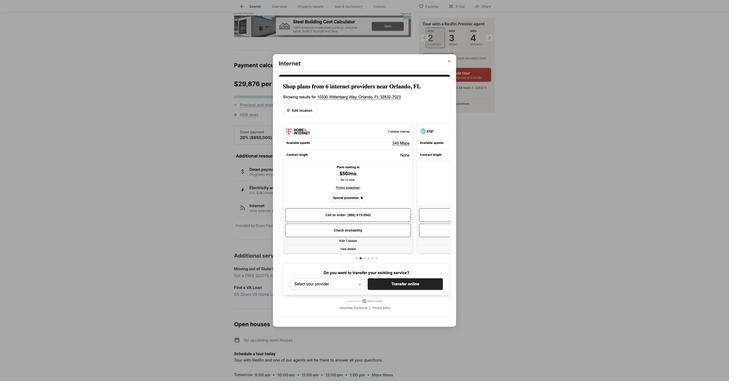 Task type: describe. For each thing, give the bounding box(es) containing it.
open
[[234, 321, 249, 328]]

move
[[312, 273, 322, 278]]

($850,000)
[[250, 135, 272, 140]]

via
[[465, 57, 470, 60]]

one
[[273, 358, 280, 363]]

9:00 inside schedule tour next available: tomorrow at 9:00 am
[[471, 76, 477, 80]]

for inside moving out of state? get a free quote for your long distance move from u-pack!
[[270, 273, 275, 278]]

tour inside schedule tour next available: tomorrow at 9:00 am
[[463, 71, 470, 76]]

ad region
[[234, 15, 411, 37]]

next image
[[486, 34, 493, 42]]

rooftop
[[304, 191, 316, 195]]

provided by down payment resource, wattbuy, and allconnect
[[236, 224, 338, 228]]

tab list containing search
[[234, 0, 396, 12]]

11:00 am button
[[302, 372, 319, 378]]

nov for 4
[[471, 29, 477, 33]]

nov 3 friday
[[449, 29, 458, 46]]

quote
[[291, 292, 303, 297]]

home price $4,250,000
[[287, 130, 310, 140]]

plans
[[272, 209, 280, 213]]

save
[[278, 191, 286, 195]]

upcoming
[[250, 338, 268, 343]]

of inside schedule a tour today tour with redfin and one of our agents will be there to answer all your questions.
[[281, 358, 285, 363]]

per
[[261, 80, 272, 88]]

previous image
[[421, 34, 429, 42]]

34
[[459, 86, 463, 90]]

tour for tour via video chat
[[457, 57, 465, 60]]

in the last 30 days
[[434, 86, 487, 94]]

tour with a redfin premier agent
[[423, 21, 485, 26]]

share
[[482, 4, 491, 8]]

additional for additional resources
[[236, 153, 258, 159]]

loan
[[253, 285, 262, 290]]

1 horizontal spatial in
[[472, 86, 474, 90]]

30-yr fixed jumbo, 8.04%
[[329, 135, 378, 140]]

8.04%
[[366, 135, 378, 140]]

est.
[[250, 191, 256, 195]]

redfin inside schedule a tour today tour with redfin and one of our agents will be there to answer all your questions.
[[252, 358, 264, 363]]

reset
[[303, 82, 314, 87]]

by
[[251, 224, 255, 228]]

ask a question
[[445, 102, 469, 106]]

pack!
[[337, 273, 347, 278]]

with inside electricity and solar est. $382/month, save                  $382 with rooftop solar
[[296, 191, 303, 195]]

distance
[[295, 273, 310, 278]]

programs
[[250, 173, 265, 177]]

of inside moving out of state? get a free quote for your long distance move from u-pack!
[[256, 266, 260, 271]]

ask
[[445, 102, 451, 106]]

x-out button
[[445, 1, 469, 11]]

tour inside schedule a tour today tour with redfin and one of our agents will be there to answer all your questions.
[[256, 351, 264, 356]]

hoa dues
[[240, 112, 258, 117]]

favorite
[[426, 4, 439, 8]]

payment for ($850,000)
[[250, 130, 264, 134]]

x-
[[456, 4, 459, 8]]

tours
[[464, 86, 471, 90]]

2 pm from the left
[[359, 373, 365, 378]]

agent
[[474, 21, 485, 26]]

3 am from the left
[[313, 373, 319, 378]]

month
[[273, 80, 293, 88]]

$382/month,
[[256, 191, 277, 195]]

state?
[[261, 266, 274, 271]]

to
[[330, 358, 334, 363]]

a inside moving out of state? get a free quote for your long distance move from u-pack!
[[242, 273, 244, 278]]

home inside home price $4,250,000
[[287, 130, 297, 134]]

0 horizontal spatial va
[[246, 285, 252, 290]]

more
[[372, 373, 382, 378]]

home
[[332, 209, 341, 213]]

property details tab
[[293, 1, 329, 12]]

ask a question link
[[445, 102, 469, 106]]

resources
[[259, 153, 280, 159]]

will
[[307, 358, 313, 363]]

details
[[313, 4, 324, 9]]

$29,876
[[234, 80, 260, 88]]

search
[[249, 4, 261, 9]]

provided
[[236, 224, 250, 228]]

in inside in the last 30 days
[[485, 86, 487, 90]]

a for ask a question
[[452, 102, 454, 106]]

tour for tour with a redfin premier agent
[[423, 21, 432, 26]]

sale
[[335, 4, 341, 9]]

down inside down payment assistance programs may be available.
[[250, 167, 260, 172]]

2 vertical spatial internet
[[258, 209, 271, 213]]

premier
[[458, 21, 473, 26]]

0 vertical spatial houses
[[250, 321, 270, 328]]

wattbuy,
[[298, 224, 313, 228]]

questions.
[[364, 358, 383, 363]]

overview
[[272, 4, 287, 9]]

sale & tax history tab
[[329, 1, 368, 12]]

additional resources
[[236, 153, 280, 159]]

11:00
[[302, 373, 312, 378]]

schedule for tomorrow
[[444, 71, 462, 76]]

2 am from the left
[[289, 373, 295, 378]]

resource,
[[281, 224, 297, 228]]

ad
[[409, 12, 411, 15]]

no upcoming open houses
[[244, 338, 293, 343]]

no
[[244, 338, 249, 343]]

9:00 am button
[[255, 372, 271, 378]]

get pre-approved
[[369, 82, 403, 86]]

additional services
[[234, 253, 285, 259]]

internet for internet
[[279, 60, 301, 67]]

home inside find a va loan 0% down va home loans: get quote
[[259, 292, 269, 297]]

$29,876 per month
[[234, 80, 293, 88]]

from
[[323, 273, 331, 278]]

hoa dues link
[[240, 112, 258, 117]]

for inside internet view internet plans and providers available for this home
[[320, 209, 324, 213]]

nov 4 saturday
[[471, 29, 484, 46]]

and right wattbuy,
[[313, 224, 320, 228]]

the
[[434, 90, 439, 94]]

4
[[471, 33, 477, 43]]

1 horizontal spatial payment
[[266, 224, 280, 228]]

days
[[450, 90, 456, 94]]

a for find a va loan 0% down va home loans: get quote
[[243, 285, 246, 290]]

be inside schedule a tour today tour with redfin and one of our agents will be there to answer all your questions.
[[314, 358, 319, 363]]

find a va loan 0% down va home loans: get quote
[[234, 285, 303, 297]]

3
[[449, 33, 455, 43]]

schedule for tour
[[234, 351, 252, 356]]

$190
[[312, 112, 321, 117]]

1 vertical spatial redfin
[[434, 86, 443, 90]]

0 vertical spatial advertisement
[[234, 11, 254, 15]]

today
[[265, 351, 276, 356]]

history
[[352, 4, 363, 9]]

30
[[445, 90, 449, 94]]

schools
[[374, 4, 386, 9]]

person
[[438, 57, 449, 60]]

out
[[459, 4, 465, 8]]

0 vertical spatial solar
[[278, 185, 287, 190]]

price
[[298, 130, 306, 134]]

services
[[262, 253, 285, 259]]

1 vertical spatial va
[[252, 292, 257, 297]]

2
[[428, 33, 433, 43]]



Task type: locate. For each thing, give the bounding box(es) containing it.
1 horizontal spatial of
[[281, 358, 285, 363]]

0 vertical spatial for
[[320, 209, 324, 213]]

internet dialog
[[273, 54, 456, 327]]

internet inside dialog
[[279, 60, 301, 67]]

agents left will
[[293, 358, 306, 363]]

1 horizontal spatial get
[[284, 292, 290, 297]]

• left 1:00
[[345, 372, 348, 377]]

1 horizontal spatial nov
[[449, 29, 456, 33]]

for left this at the bottom of page
[[320, 209, 324, 213]]

long
[[286, 273, 294, 278]]

tab list
[[234, 0, 396, 12]]

0 vertical spatial your
[[276, 273, 285, 278]]

$382
[[287, 191, 295, 195]]

1 pm from the left
[[337, 373, 343, 378]]

down right 0%
[[241, 292, 251, 297]]

video
[[471, 57, 479, 60]]

nov for 3
[[449, 29, 456, 33]]

home down loan
[[259, 292, 269, 297]]

home up $4,250,000
[[287, 130, 297, 134]]

2 horizontal spatial redfin
[[445, 21, 457, 26]]

0 horizontal spatial for
[[270, 273, 275, 278]]

for down state?
[[270, 273, 275, 278]]

payment inside the down payment 20% ($850,000)
[[250, 130, 264, 134]]

advertisement for find a va loan 0% down va home loans: get quote
[[364, 286, 385, 290]]

providers
[[288, 209, 304, 213]]

0 vertical spatial internet
[[279, 60, 301, 67]]

more times link
[[372, 373, 393, 378]]

schedule
[[444, 71, 462, 76], [234, 351, 252, 356]]

tour
[[463, 71, 470, 76], [256, 351, 264, 356]]

0 vertical spatial va
[[246, 285, 252, 290]]

open
[[269, 338, 279, 343]]

additional for additional services
[[234, 253, 261, 259]]

internet element
[[279, 54, 307, 67]]

next
[[432, 76, 438, 80]]

free
[[245, 273, 255, 278]]

0 horizontal spatial redfin
[[252, 358, 264, 363]]

reset button
[[303, 80, 314, 89]]

0 vertical spatial with
[[433, 21, 441, 26]]

down up the programs
[[250, 167, 260, 172]]

internet for internet view internet plans and providers available for this home
[[250, 203, 265, 208]]

0 horizontal spatial solar
[[278, 185, 287, 190]]

pm
[[337, 373, 343, 378], [359, 373, 365, 378]]

with
[[433, 21, 441, 26], [296, 191, 303, 195], [243, 358, 251, 363]]

additional
[[236, 153, 258, 159], [234, 253, 261, 259]]

hoa
[[240, 112, 248, 117]]

1 vertical spatial of
[[281, 358, 285, 363]]

1 horizontal spatial home
[[287, 130, 297, 134]]

nov up previous icon
[[428, 29, 434, 33]]

am left 10:00
[[265, 373, 271, 378]]

2 horizontal spatial am
[[313, 373, 319, 378]]

$4,250,000
[[287, 135, 310, 140]]

1 vertical spatial tour
[[256, 351, 264, 356]]

saturday
[[471, 43, 484, 46]]

electricity
[[250, 185, 269, 190]]

internet up view
[[250, 203, 265, 208]]

0 vertical spatial redfin
[[445, 21, 457, 26]]

9:00 right tomorrow:
[[255, 373, 264, 378]]

pre-
[[377, 82, 385, 86]]

report ad button
[[401, 12, 411, 16]]

report
[[401, 12, 408, 15]]

solar right rooftop
[[317, 191, 325, 195]]

schedule inside schedule tour next available: tomorrow at 9:00 am
[[444, 71, 462, 76]]

jumbo,
[[352, 135, 365, 140]]

advertisement for moving out of state? get a free quote for your long distance move from u-pack!
[[364, 268, 385, 271]]

payment calculator
[[234, 62, 287, 69]]

payment up $29,876
[[234, 62, 258, 69]]

all
[[350, 358, 354, 363]]

list box containing tour in person
[[423, 53, 491, 64]]

0 horizontal spatial 9:00
[[255, 373, 264, 378]]

answer
[[335, 358, 349, 363]]

and inside schedule a tour today tour with redfin and one of our agents will be there to answer all your questions.
[[265, 358, 272, 363]]

va
[[246, 285, 252, 290], [252, 292, 257, 297]]

tour up tomorrow:
[[234, 358, 242, 363]]

tax
[[346, 4, 351, 9]]

payment inside down payment assistance programs may be available.
[[261, 167, 278, 172]]

with right $382
[[296, 191, 303, 195]]

3 • from the left
[[321, 372, 323, 377]]

agents
[[444, 86, 453, 90], [293, 358, 306, 363]]

0 vertical spatial schedule
[[444, 71, 462, 76]]

0 vertical spatial payment
[[234, 62, 258, 69]]

1 horizontal spatial redfin
[[434, 86, 443, 90]]

1 • from the left
[[273, 372, 275, 377]]

1 vertical spatial with
[[296, 191, 303, 195]]

with up nov 2 thursday
[[433, 21, 441, 26]]

1 horizontal spatial schedule
[[444, 71, 462, 76]]

x-out
[[456, 4, 465, 8]]

0 vertical spatial of
[[256, 266, 260, 271]]

list box
[[423, 53, 491, 64]]

loans:
[[271, 292, 283, 297]]

None button
[[426, 27, 446, 48], [447, 28, 467, 48], [469, 28, 489, 48], [426, 27, 446, 48], [447, 28, 467, 48], [469, 28, 489, 48]]

9:00 right the at on the top right of page
[[471, 76, 477, 80]]

question
[[455, 102, 469, 106]]

0 vertical spatial agents
[[444, 86, 453, 90]]

down right the by
[[256, 224, 265, 228]]

va down loan
[[252, 292, 257, 297]]

internet
[[279, 60, 301, 67], [250, 203, 265, 208], [258, 209, 271, 213]]

your inside schedule a tour today tour with redfin and one of our agents will be there to answer all your questions.
[[355, 358, 363, 363]]

9:00
[[471, 76, 477, 80], [255, 373, 264, 378]]

1 am from the left
[[265, 373, 271, 378]]

nov inside nov 3 friday
[[449, 29, 456, 33]]

0 horizontal spatial tour
[[256, 351, 264, 356]]

yr
[[336, 135, 340, 140]]

be right will
[[314, 358, 319, 363]]

get inside find a va loan 0% down va home loans: get quote
[[284, 292, 290, 297]]

1 horizontal spatial pm
[[359, 373, 365, 378]]

tour for tour in person
[[426, 57, 434, 60]]

0 vertical spatial tour
[[463, 71, 470, 76]]

va left loan
[[246, 285, 252, 290]]

pm right 1:00
[[359, 373, 365, 378]]

additional down 20%
[[236, 153, 258, 159]]

1 vertical spatial your
[[355, 358, 363, 363]]

schools tab
[[368, 1, 392, 12]]

internet up the month
[[279, 60, 301, 67]]

1 horizontal spatial tour
[[463, 71, 470, 76]]

1 horizontal spatial your
[[355, 358, 363, 363]]

get
[[369, 82, 376, 86], [234, 273, 241, 278], [284, 292, 290, 297]]

tomorrow: 9:00 am • 10:00 am • 11:00 am • 12:00 pm • 1:00 pm • more times
[[234, 372, 393, 378]]

am right 10:00
[[289, 373, 295, 378]]

1 vertical spatial solar
[[317, 191, 325, 195]]

1 vertical spatial advertisement
[[364, 268, 385, 271]]

report ad
[[401, 12, 411, 15]]

2 vertical spatial with
[[243, 358, 251, 363]]

1 horizontal spatial agents
[[444, 86, 453, 90]]

and right plans
[[281, 209, 287, 213]]

2 vertical spatial advertisement
[[364, 286, 385, 290]]

1 vertical spatial agents
[[293, 358, 306, 363]]

2 vertical spatial redfin
[[252, 358, 264, 363]]

get left pre-
[[369, 82, 376, 86]]

overview tab
[[266, 1, 293, 12]]

payment up may
[[261, 167, 278, 172]]

solar up save
[[278, 185, 287, 190]]

nov
[[428, 29, 434, 33], [449, 29, 456, 33], [471, 29, 477, 33]]

thursday
[[428, 43, 441, 46]]

be inside down payment assistance programs may be available.
[[274, 173, 278, 177]]

get inside button
[[369, 82, 376, 86]]

a for schedule a tour today tour with redfin and one of our agents will be there to answer all your questions.
[[253, 351, 255, 356]]

tomorrow
[[453, 76, 467, 80]]

get left the quote
[[284, 292, 290, 297]]

0 vertical spatial home
[[287, 130, 297, 134]]

get down moving
[[234, 273, 241, 278]]

am
[[478, 76, 482, 80]]

property
[[298, 4, 312, 9]]

tour up the at on the top right of page
[[463, 71, 470, 76]]

1 vertical spatial payment
[[266, 224, 280, 228]]

0 horizontal spatial payment
[[234, 62, 258, 69]]

0 vertical spatial be
[[274, 173, 278, 177]]

3 nov from the left
[[471, 29, 477, 33]]

redfin up "the" on the right top of the page
[[434, 86, 443, 90]]

and down today
[[265, 358, 272, 363]]

tour inside schedule a tour today tour with redfin and one of our agents will be there to answer all your questions.
[[234, 358, 242, 363]]

tour left today
[[256, 351, 264, 356]]

0 horizontal spatial your
[[276, 273, 285, 278]]

nov down tour with a redfin premier agent
[[449, 29, 456, 33]]

led
[[454, 86, 458, 90]]

• left the 11:00
[[297, 372, 300, 377]]

down payment assistance programs may be available.
[[250, 167, 300, 177]]

1 vertical spatial get
[[234, 273, 241, 278]]

internet view internet plans and providers available for this home
[[250, 203, 341, 213]]

tour in person
[[426, 57, 449, 60]]

1 horizontal spatial for
[[320, 209, 324, 213]]

0 vertical spatial 9:00
[[471, 76, 477, 80]]

nov down agent
[[471, 29, 477, 33]]

and left the interest
[[257, 103, 264, 107]]

am
[[265, 373, 271, 378], [289, 373, 295, 378], [313, 373, 319, 378]]

agents inside schedule a tour today tour with redfin and one of our agents will be there to answer all your questions.
[[293, 358, 306, 363]]

fixed
[[341, 135, 351, 140]]

am right the 11:00
[[313, 373, 319, 378]]

2 horizontal spatial with
[[433, 21, 441, 26]]

0 horizontal spatial in
[[435, 57, 437, 60]]

down up 20%
[[240, 130, 249, 134]]

redfin up 9:00 am button at the bottom left of the page
[[252, 358, 264, 363]]

0 horizontal spatial home
[[259, 292, 269, 297]]

internet right view
[[258, 209, 271, 213]]

20%
[[240, 135, 249, 140]]

nov inside nov 2 thursday
[[428, 29, 434, 33]]

and inside internet view internet plans and providers available for this home
[[281, 209, 287, 213]]

0%
[[234, 292, 240, 297]]

schedule down no
[[234, 351, 252, 356]]

0% down va home loans: get quote link
[[234, 292, 414, 297]]

down
[[240, 130, 249, 134], [250, 167, 260, 172], [256, 224, 265, 228], [241, 292, 251, 297]]

2 horizontal spatial get
[[369, 82, 376, 86]]

down payment 20% ($850,000)
[[240, 130, 272, 140]]

in right 32832
[[485, 86, 487, 90]]

1 horizontal spatial 9:00
[[471, 76, 477, 80]]

pm right the 12:00
[[337, 373, 343, 378]]

your inside moving out of state? get a free quote for your long distance move from u-pack!
[[276, 273, 285, 278]]

2 vertical spatial get
[[284, 292, 290, 297]]

1 horizontal spatial va
[[252, 292, 257, 297]]

0 horizontal spatial pm
[[337, 373, 343, 378]]

2 horizontal spatial in
[[485, 86, 487, 90]]

schedule inside schedule a tour today tour with redfin and one of our agents will be there to answer all your questions.
[[234, 351, 252, 356]]

payment down plans
[[266, 224, 280, 228]]

5 • from the left
[[367, 372, 370, 377]]

0 horizontal spatial of
[[256, 266, 260, 271]]

4 • from the left
[[345, 372, 348, 377]]

be right may
[[274, 173, 278, 177]]

1 vertical spatial be
[[314, 358, 319, 363]]

nov inside nov 4 saturday
[[471, 29, 477, 33]]

1 vertical spatial home
[[259, 292, 269, 297]]

redfin agents led 34 tours in 32832
[[434, 86, 484, 90]]

friday
[[449, 43, 458, 46]]

0 horizontal spatial agents
[[293, 358, 306, 363]]

tour left via
[[457, 57, 465, 60]]

nov for 2
[[428, 29, 434, 33]]

tour left person
[[426, 57, 434, 60]]

9:00 inside tomorrow: 9:00 am • 10:00 am • 11:00 am • 12:00 pm • 1:00 pm • more times
[[255, 373, 264, 378]]

1 vertical spatial for
[[270, 273, 275, 278]]

a inside find a va loan 0% down va home loans: get quote
[[243, 285, 246, 290]]

principal
[[240, 103, 256, 107]]

0 horizontal spatial with
[[243, 358, 251, 363]]

2 • from the left
[[297, 372, 300, 377]]

in left person
[[435, 57, 437, 60]]

last
[[439, 90, 444, 94]]

in right tours
[[472, 86, 474, 90]]

2 nov from the left
[[449, 29, 456, 33]]

schedule up tomorrow
[[444, 71, 462, 76]]

houses up the upcoming at the bottom left of page
[[250, 321, 270, 328]]

1:00
[[350, 373, 358, 378]]

1 horizontal spatial solar
[[317, 191, 325, 195]]

0 horizontal spatial schedule
[[234, 351, 252, 356]]

1 horizontal spatial be
[[314, 358, 319, 363]]

redfin up nov 3 friday on the top right of page
[[445, 21, 457, 26]]

home
[[287, 130, 297, 134], [259, 292, 269, 297]]

0 horizontal spatial houses
[[250, 321, 270, 328]]

1 horizontal spatial with
[[296, 191, 303, 195]]

12:00
[[326, 373, 336, 378]]

down inside the down payment 20% ($850,000)
[[240, 130, 249, 134]]

1 horizontal spatial am
[[289, 373, 295, 378]]

1 horizontal spatial houses
[[280, 338, 293, 343]]

houses right open at the bottom
[[280, 338, 293, 343]]

with up tomorrow:
[[243, 358, 251, 363]]

find
[[234, 285, 242, 290]]

0 horizontal spatial am
[[265, 373, 271, 378]]

0 horizontal spatial nov
[[428, 29, 434, 33]]

available.
[[279, 173, 294, 177]]

get inside moving out of state? get a free quote for your long distance move from u-pack!
[[234, 273, 241, 278]]

0 horizontal spatial be
[[274, 173, 278, 177]]

1 vertical spatial additional
[[234, 253, 261, 259]]

• left more
[[367, 372, 370, 377]]

additional up out
[[234, 253, 261, 259]]

• left 10:00
[[273, 372, 275, 377]]

payment up "($850,000)" at the top left of the page
[[250, 130, 264, 134]]

a inside schedule a tour today tour with redfin and one of our agents will be there to answer all your questions.
[[253, 351, 255, 356]]

out
[[249, 266, 255, 271]]

0 vertical spatial additional
[[236, 153, 258, 159]]

your right all
[[355, 358, 363, 363]]

payment for programs
[[261, 167, 278, 172]]

your left long
[[276, 273, 285, 278]]

agents up 30 at the right top of page
[[444, 86, 453, 90]]

and inside electricity and solar est. $382/month, save                  $382 with rooftop solar
[[270, 185, 277, 190]]

of right out
[[256, 266, 260, 271]]

10:00
[[277, 373, 288, 378]]

1 vertical spatial schedule
[[234, 351, 252, 356]]

moving
[[234, 266, 248, 271]]

principal and interest
[[240, 103, 279, 107]]

1 vertical spatial 9:00
[[255, 373, 264, 378]]

10:00 am button
[[277, 372, 295, 378]]

of left our
[[281, 358, 285, 363]]

1 vertical spatial payment
[[261, 167, 278, 172]]

with inside schedule a tour today tour with redfin and one of our agents will be there to answer all your questions.
[[243, 358, 251, 363]]

0 vertical spatial payment
[[250, 130, 264, 134]]

• left the 12:00
[[321, 372, 323, 377]]

chat
[[480, 57, 487, 60]]

1 nov from the left
[[428, 29, 434, 33]]

•
[[273, 372, 275, 377], [297, 372, 300, 377], [321, 372, 323, 377], [345, 372, 348, 377], [367, 372, 370, 377]]

0 horizontal spatial get
[[234, 273, 241, 278]]

down inside find a va loan 0% down va home loans: get quote
[[241, 292, 251, 297]]

2 horizontal spatial nov
[[471, 29, 477, 33]]

tour up previous icon
[[423, 21, 432, 26]]

0 vertical spatial get
[[369, 82, 376, 86]]

and up $382/month,
[[270, 185, 277, 190]]

houses
[[250, 321, 270, 328], [280, 338, 293, 343]]

share button
[[471, 1, 495, 11]]

1 vertical spatial houses
[[280, 338, 293, 343]]

allconnect
[[320, 224, 338, 228]]

1 vertical spatial internet
[[250, 203, 265, 208]]



Task type: vqa. For each thing, say whether or not it's contained in the screenshot.
Solar
yes



